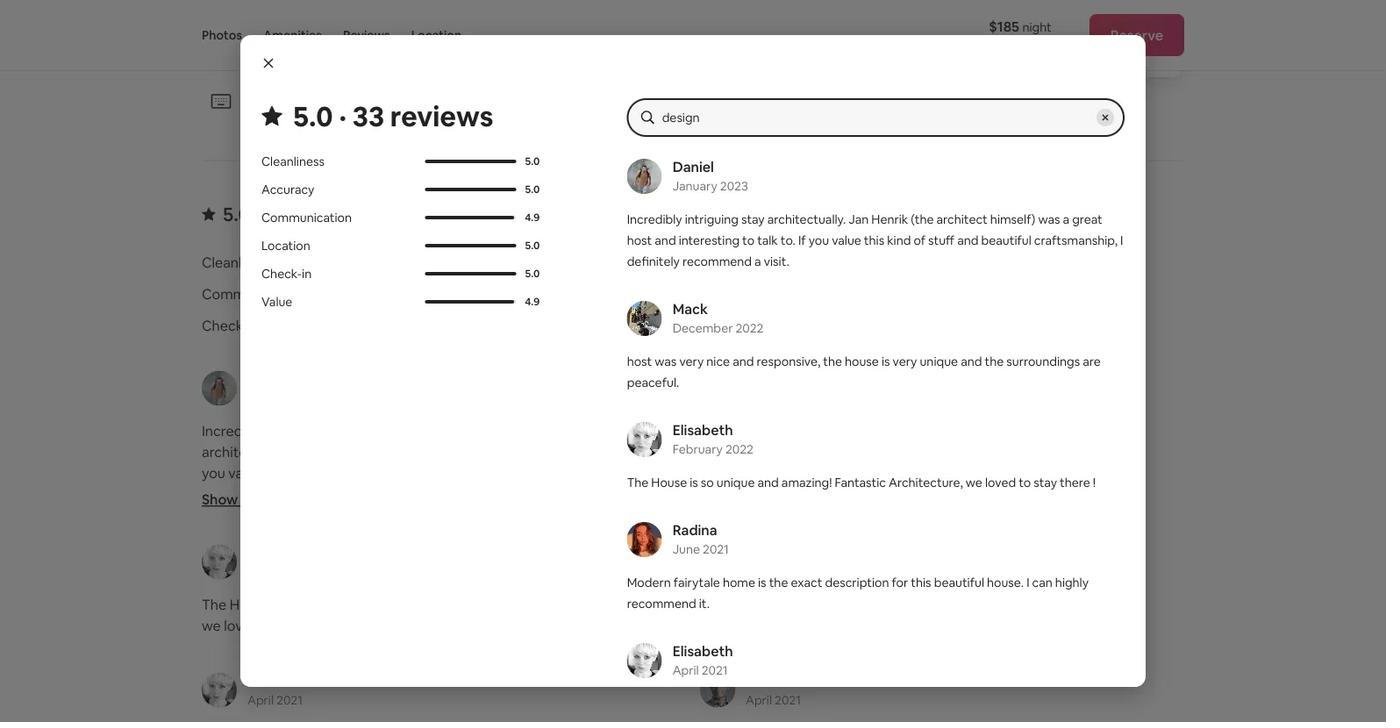 Task type: vqa. For each thing, say whether or not it's contained in the screenshot.
"unique" within the The House is so unique and amazing! Fantastic Architecture, we loved to stay there !
yes



Task type: locate. For each thing, give the bounding box(es) containing it.
definitely inside 5.0 · 33 reviews dialog
[[627, 254, 680, 269]]

talk inside list
[[544, 443, 567, 461]]

1 horizontal spatial the
[[627, 475, 649, 490]]

0 vertical spatial reviews
[[390, 97, 494, 134]]

fairytale down the june 2021
[[753, 596, 807, 614]]

28 right 26
[[660, 7, 674, 23]]

1 vertical spatial it.
[[962, 617, 975, 635]]

4.9 out of 5.0 image
[[425, 216, 516, 219], [425, 216, 514, 219], [473, 292, 579, 296], [473, 292, 577, 296], [425, 300, 516, 304], [425, 300, 514, 304]]

27 up amenities
[[251, 7, 265, 23]]

0 horizontal spatial for
[[892, 575, 908, 590]]

1 horizontal spatial amazing!
[[782, 475, 832, 490]]

so inside 5.0 · 33 reviews dialog
[[701, 475, 714, 490]]

0 horizontal spatial accuracy
[[261, 182, 314, 197]]

amazing! inside 5.0 · 33 reviews dialog
[[782, 475, 832, 490]]

30 button left location button
[[354, 0, 393, 34]]

4.9 for value
[[525, 295, 540, 308]]

0 horizontal spatial (the
[[526, 422, 553, 440]]

2021 inside radina june 2021
[[703, 541, 729, 557]]

1 vertical spatial talk
[[544, 443, 567, 461]]

location inside 5.0 · 33 reviews dialog
[[261, 238, 310, 254]]

1 28 from the left
[[289, 7, 304, 23]]

host was very nice and responsive, the house is very unique and the surroundings are peaceful.
[[627, 354, 1101, 390], [700, 422, 1079, 461]]

we inside the house is so unique and amazing! fantastic architecture, we loved to stay there !
[[202, 617, 221, 635]]

elisabeth image
[[627, 422, 662, 457], [627, 422, 662, 457], [202, 544, 237, 579], [627, 643, 662, 678]]

0 vertical spatial henrik
[[872, 211, 908, 227]]

location
[[411, 27, 462, 43], [261, 238, 310, 254], [700, 285, 756, 303]]

surroundings
[[1007, 354, 1080, 369], [752, 443, 837, 461]]

0 vertical spatial talk
[[757, 233, 778, 248]]

0 vertical spatial check-in
[[261, 266, 312, 282]]

0 vertical spatial check-
[[261, 266, 302, 282]]

2021
[[703, 541, 729, 557], [776, 564, 802, 579], [702, 662, 728, 678], [276, 692, 303, 707], [775, 692, 801, 707]]

night
[[1023, 19, 1052, 35]]

you
[[809, 233, 829, 248], [202, 464, 225, 482]]

mack image
[[627, 301, 662, 336], [627, 301, 662, 336]]

1 horizontal spatial stuff
[[928, 233, 955, 248]]

elisabeth image
[[202, 544, 237, 579], [627, 643, 662, 678], [202, 672, 237, 707], [202, 672, 237, 707]]

1 vertical spatial communication
[[202, 285, 305, 303]]

0 horizontal spatial are
[[840, 443, 860, 461]]

daniel
[[673, 157, 714, 175]]

responsive, for radina image to the left
[[757, 354, 821, 369]]

1 horizontal spatial elisabeth april 2021
[[673, 642, 733, 678]]

check-in inside 5.0 · 33 reviews dialog
[[261, 266, 312, 282]]

1 vertical spatial jan
[[455, 422, 478, 440]]

0 vertical spatial cleanliness
[[261, 154, 325, 169]]

clear
[[690, 95, 720, 111]]

fantastic for leftmost radina icon
[[835, 475, 886, 490]]

interesting
[[679, 233, 740, 248], [454, 443, 523, 461]]

0 vertical spatial peaceful.
[[627, 375, 679, 390]]

0 vertical spatial surroundings
[[1007, 354, 1080, 369]]

1 vertical spatial architectually.
[[362, 422, 452, 440]]

there inside 5.0 · 33 reviews dialog
[[1060, 475, 1090, 490]]

mack up december
[[673, 300, 708, 318]]

(the
[[911, 211, 934, 227], [526, 422, 553, 440]]

modern fairytale home is the exact description for this beautiful house. i can highly recommend it. inside 5.0 · 33 reviews dialog
[[627, 575, 1089, 612]]

0 horizontal spatial value
[[261, 294, 293, 310]]

value inside list
[[228, 464, 262, 482]]

peaceful. inside 5.0 · 33 reviews dialog
[[627, 375, 679, 390]]

to. inside 5.0 · 33 reviews dialog
[[781, 233, 796, 248]]

description inside list
[[927, 596, 1000, 614]]

1 horizontal spatial april
[[673, 662, 699, 678]]

1 vertical spatial great
[[357, 443, 392, 461]]

0 horizontal spatial the house is so unique and amazing! fantastic architecture, we loved to stay there !
[[202, 596, 586, 635]]

description for right radina image
[[927, 596, 1000, 614]]

home
[[723, 575, 755, 590], [810, 596, 847, 614]]

0 horizontal spatial elisabeth april 2021
[[247, 671, 308, 707]]

0 horizontal spatial house.
[[761, 617, 803, 635]]

27 right 26
[[622, 7, 635, 23]]

1 horizontal spatial fairytale
[[753, 596, 807, 614]]

0 horizontal spatial fairytale
[[674, 575, 720, 590]]

can inside list
[[812, 617, 836, 635]]

radina image
[[627, 522, 662, 557], [700, 544, 735, 579]]

0 vertical spatial (the
[[911, 211, 934, 227]]

february
[[673, 441, 723, 457]]

amenities
[[263, 27, 322, 43]]

thomas
[[746, 671, 799, 689]]

incredibly intriguing stay architectually. jan henrik (the architect himself) was a great host and interesting to talk to. if you value this kind of stuff and beautiful craftsmanship, i definitely recommend a visit.
[[627, 211, 1123, 269], [202, 422, 599, 503]]

0 horizontal spatial architect
[[202, 443, 260, 461]]

0 horizontal spatial great
[[357, 443, 392, 461]]

value
[[261, 294, 293, 310], [700, 317, 736, 335]]

· inside 5.0 · 33 reviews dialog
[[339, 97, 347, 134]]

is
[[882, 354, 890, 369], [991, 422, 1001, 440], [690, 475, 698, 490], [758, 575, 766, 590], [274, 596, 283, 614], [850, 596, 860, 614]]

1 horizontal spatial loved
[[985, 475, 1016, 490]]

intriguing
[[685, 211, 739, 227], [268, 422, 329, 440]]

in
[[302, 266, 312, 282], [248, 317, 259, 335]]

value inside 5.0 · 33 reviews dialog
[[832, 233, 861, 248]]

1 vertical spatial 4.9
[[525, 295, 540, 308]]

mack down mack december 2022
[[746, 369, 781, 387]]

24
[[505, 7, 519, 23]]

daniel image
[[627, 159, 662, 194]]

1 vertical spatial mack
[[746, 369, 781, 387]]

daniel image
[[627, 159, 662, 194], [202, 371, 237, 406], [202, 371, 237, 406]]

0 horizontal spatial 27
[[251, 7, 265, 23]]

1 horizontal spatial (the
[[911, 211, 934, 227]]

0 horizontal spatial april
[[247, 692, 274, 707]]

intriguing down january
[[685, 211, 739, 227]]

exact
[[791, 575, 823, 590], [887, 596, 924, 614]]

0 horizontal spatial kind
[[292, 464, 319, 482]]

responsive, inside 5.0 · 33 reviews dialog
[[757, 354, 821, 369]]

we inside 5.0 · 33 reviews dialog
[[966, 475, 983, 490]]

1 vertical spatial value
[[228, 464, 262, 482]]

1 horizontal spatial radina image
[[700, 544, 735, 579]]

radina image left the 'radina' at the bottom of page
[[627, 522, 662, 557]]

1 vertical spatial of
[[322, 464, 336, 482]]

0 horizontal spatial home
[[723, 575, 755, 590]]

a
[[1063, 211, 1070, 227], [755, 254, 761, 269], [346, 443, 354, 461], [348, 485, 355, 503]]

cleanliness
[[261, 154, 325, 169], [202, 253, 274, 271]]

surroundings inside list
[[752, 443, 837, 461]]

and
[[655, 233, 676, 248], [957, 233, 979, 248], [733, 354, 754, 369], [961, 354, 982, 369], [821, 422, 845, 440], [426, 443, 451, 461], [700, 443, 725, 461], [372, 464, 396, 482], [758, 475, 779, 490], [351, 596, 375, 614]]

mack inside list
[[746, 369, 781, 387]]

elisabeth for radina icon inside list
[[247, 671, 308, 689]]

incredibly down daniel image at left top
[[627, 211, 682, 227]]

henrik
[[872, 211, 908, 227], [481, 422, 523, 440]]

stuff inside 5.0 · 33 reviews dialog
[[928, 233, 955, 248]]

28 button left reviews
[[277, 0, 316, 34]]

0 horizontal spatial to.
[[570, 443, 587, 461]]

was
[[1038, 211, 1060, 227], [655, 354, 677, 369], [732, 422, 757, 440], [318, 443, 343, 461]]

accuracy inside 5.0 · 33 reviews dialog
[[261, 182, 314, 197]]

intriguing up more
[[268, 422, 329, 440]]

nice inside list
[[791, 422, 818, 440]]

home inside list
[[810, 596, 847, 614]]

2 horizontal spatial location
[[700, 285, 756, 303]]

elisabeth april 2021
[[673, 642, 733, 678], [247, 671, 308, 707]]

1 horizontal spatial for
[[1003, 596, 1022, 614]]

1 horizontal spatial to.
[[781, 233, 796, 248]]

1 horizontal spatial himself)
[[990, 211, 1036, 227]]

clear dates
[[690, 95, 755, 111]]

0 horizontal spatial you
[[202, 464, 225, 482]]

jan inside 5.0 · 33 reviews dialog
[[849, 211, 869, 227]]

great
[[1072, 211, 1103, 227], [357, 443, 392, 461]]

0 horizontal spatial definitely
[[202, 485, 262, 503]]

0 horizontal spatial exact
[[791, 575, 823, 590]]

house
[[845, 354, 879, 369], [949, 422, 988, 440]]

responsive, inside list
[[848, 422, 921, 440]]

1 horizontal spatial talk
[[757, 233, 778, 248]]

0 vertical spatial incredibly
[[627, 211, 682, 227]]

mack
[[673, 300, 708, 318], [746, 369, 781, 387]]

1 horizontal spatial you
[[809, 233, 829, 248]]

modern inside 5.0 · 33 reviews dialog
[[627, 575, 671, 590]]

location button
[[411, 0, 462, 70]]

1 horizontal spatial incredibly
[[627, 211, 682, 227]]

1 horizontal spatial highly
[[1055, 575, 1089, 590]]

value
[[832, 233, 861, 248], [228, 464, 262, 482]]

stuff
[[928, 233, 955, 248], [339, 464, 369, 482]]

talk
[[757, 233, 778, 248], [544, 443, 567, 461]]

0 vertical spatial interesting
[[679, 233, 740, 248]]

0 horizontal spatial stuff
[[339, 464, 369, 482]]

1 horizontal spatial interesting
[[679, 233, 740, 248]]

2022 inside mack december 2022
[[736, 320, 764, 336]]

1 27 from the left
[[251, 7, 265, 23]]

elisabeth
[[673, 421, 733, 439], [673, 642, 733, 660], [247, 671, 308, 689]]

unique
[[920, 354, 958, 369], [1035, 422, 1079, 440], [717, 475, 755, 490], [304, 596, 348, 614]]

so for radina image to the left
[[701, 475, 714, 490]]

peaceful.
[[627, 375, 679, 390], [863, 443, 923, 461]]

fantastic
[[835, 475, 886, 490], [439, 596, 498, 614]]

1 horizontal spatial accuracy
[[700, 253, 761, 271]]

so
[[701, 475, 714, 490], [286, 596, 301, 614]]

! inside 5.0 · 33 reviews dialog
[[1093, 475, 1096, 490]]

architectually.
[[767, 211, 846, 227], [362, 422, 452, 440]]

0 horizontal spatial interesting
[[454, 443, 523, 461]]

1 horizontal spatial 29
[[698, 7, 712, 23]]

$185
[[989, 17, 1020, 35]]

there
[[1060, 475, 1090, 490], [309, 617, 344, 635]]

1 vertical spatial intriguing
[[268, 422, 329, 440]]

highly inside 5.0 · 33 reviews dialog
[[1055, 575, 1089, 590]]

architecture, inside the house is so unique and amazing! fantastic architecture, we loved to stay there !
[[501, 596, 586, 614]]

0 horizontal spatial 33
[[263, 202, 285, 227]]

2 4.9 from the top
[[525, 295, 540, 308]]

are
[[1083, 354, 1101, 369], [840, 443, 860, 461]]

2022 right december
[[736, 320, 764, 336]]

0 horizontal spatial house
[[230, 596, 271, 614]]

0 vertical spatial host was very nice and responsive, the house is very unique and the surroundings are peaceful.
[[627, 354, 1101, 390]]

elisabeth inside list
[[247, 671, 308, 689]]

1 horizontal spatial !
[[1093, 475, 1096, 490]]

1 horizontal spatial so
[[701, 475, 714, 490]]

the inside 5.0 · 33 reviews dialog
[[627, 475, 649, 490]]

0 vertical spatial of
[[914, 233, 926, 248]]

1 horizontal spatial kind
[[887, 233, 911, 248]]

1 vertical spatial (the
[[526, 422, 553, 440]]

reviews
[[343, 27, 390, 43]]

responsive, for radina icon inside list
[[848, 422, 921, 440]]

2022 inside elisabeth february 2022
[[726, 441, 754, 457]]

elisabeth inside elisabeth february 2022
[[673, 421, 733, 439]]

0 vertical spatial the
[[627, 475, 649, 490]]

0 horizontal spatial amazing!
[[378, 596, 436, 614]]

2022 right february
[[726, 441, 754, 457]]

incredibly intriguing stay architectually. jan henrik (the architect himself) was a great host and interesting to talk to. if you value this kind of stuff and beautiful craftsmanship, i definitely recommend a visit. inside 5.0 · 33 reviews dialog
[[627, 211, 1123, 269]]

host was very nice and responsive, the house is very unique and the surroundings are peaceful. for radina icon inside list
[[700, 422, 1079, 461]]

accuracy
[[261, 182, 314, 197], [700, 253, 761, 271]]

radina image down the 'radina' at the bottom of page
[[700, 544, 735, 579]]

host was very nice and responsive, the house is very unique and the surroundings are peaceful. inside 5.0 · 33 reviews dialog
[[627, 354, 1101, 390]]

reviews
[[390, 97, 494, 134], [289, 202, 359, 227]]

house
[[651, 475, 687, 490], [230, 596, 271, 614]]

1 4.9 from the top
[[525, 211, 540, 224]]

are for right radina image
[[840, 443, 860, 461]]

can for radina icon inside list
[[812, 617, 836, 635]]

fairytale down radina june 2021
[[674, 575, 720, 590]]

0 horizontal spatial we
[[202, 617, 221, 635]]

fairytale
[[674, 575, 720, 590], [753, 596, 807, 614]]

check-
[[261, 266, 302, 282], [202, 317, 248, 335]]

thomas image
[[700, 672, 735, 707], [700, 672, 735, 707]]

more
[[241, 490, 276, 508]]

1 vertical spatial elisabeth
[[673, 642, 733, 660]]

2 27 from the left
[[622, 7, 635, 23]]

are inside list
[[840, 443, 860, 461]]

intriguing inside list
[[268, 422, 329, 440]]

33
[[352, 97, 384, 134], [263, 202, 285, 227]]

fairytale inside 5.0 · 33 reviews dialog
[[674, 575, 720, 590]]

1 horizontal spatial mack
[[746, 369, 781, 387]]

28 button
[[277, 0, 316, 34], [648, 0, 686, 34]]

henrik inside 5.0 · 33 reviews dialog
[[872, 211, 908, 227]]

1 30 from the left
[[367, 7, 381, 23]]

2023
[[720, 178, 748, 194]]

5.0 · 33 reviews dialog
[[240, 35, 1146, 722]]

visit. inside list
[[358, 485, 387, 503]]

for inside 5.0 · 33 reviews dialog
[[892, 575, 908, 590]]

5.0 · 33 reviews inside dialog
[[293, 97, 494, 134]]

description inside 5.0 · 33 reviews dialog
[[825, 575, 889, 590]]

1 vertical spatial can
[[812, 617, 836, 635]]

incredibly up show more
[[202, 422, 265, 440]]

1 vertical spatial home
[[810, 596, 847, 614]]

i
[[1121, 233, 1123, 248], [558, 464, 562, 482], [1027, 575, 1030, 590], [806, 617, 809, 635]]

communication
[[261, 210, 352, 226], [202, 285, 305, 303]]

peaceful. inside list
[[863, 443, 923, 461]]

30 for first 30 button
[[367, 7, 381, 23]]

1 vertical spatial definitely
[[202, 485, 262, 503]]

amazing!
[[782, 475, 832, 490], [378, 596, 436, 614]]

to.
[[781, 233, 796, 248], [570, 443, 587, 461]]

1 vertical spatial modern
[[700, 596, 750, 614]]

can
[[1032, 575, 1053, 590], [812, 617, 836, 635]]

it. inside 5.0 · 33 reviews dialog
[[699, 596, 710, 612]]

30 button up dates
[[725, 0, 763, 34]]

1 vertical spatial responsive,
[[848, 422, 921, 440]]

communication inside 5.0 · 33 reviews dialog
[[261, 210, 352, 226]]

0 horizontal spatial loved
[[224, 617, 259, 635]]

house inside list
[[949, 422, 988, 440]]

for
[[892, 575, 908, 590], [1003, 596, 1022, 614]]

0 horizontal spatial highly
[[839, 617, 877, 635]]

recommend
[[683, 254, 752, 269], [265, 485, 345, 503], [627, 596, 696, 612], [880, 617, 959, 635]]

architect inside list
[[202, 443, 260, 461]]

jan
[[849, 211, 869, 227], [455, 422, 478, 440]]

mack december 2022
[[673, 300, 764, 336]]

1 30 button from the left
[[354, 0, 393, 34]]

if
[[798, 233, 806, 248], [590, 443, 599, 461]]

nice
[[707, 354, 730, 369], [791, 422, 818, 440]]

himself)
[[990, 211, 1036, 227], [263, 443, 315, 461]]

host was very nice and responsive, the house is very unique and the surroundings are peaceful. inside list
[[700, 422, 1079, 461]]

0 vertical spatial 4.9
[[525, 211, 540, 224]]

incredibly intriguing stay architectually. jan henrik (the architect himself) was a great host and interesting to talk to. if you value this kind of stuff and beautiful craftsmanship, i definitely recommend a visit. inside list
[[202, 422, 599, 503]]

2 30 from the left
[[737, 7, 751, 23]]

april for right radina image
[[247, 692, 274, 707]]

0 horizontal spatial fantastic
[[439, 596, 498, 614]]

definitely
[[627, 254, 680, 269], [202, 485, 262, 503]]

modern fairytale home is the exact description for this beautiful house. i can highly recommend it.
[[627, 575, 1089, 612], [700, 596, 1048, 635]]

28 up amenities
[[289, 7, 304, 23]]

radina image down the 'radina' at the bottom of page
[[700, 544, 735, 579]]

beautiful
[[981, 233, 1032, 248], [399, 464, 457, 482], [934, 575, 984, 590], [700, 617, 758, 635]]

of
[[914, 233, 926, 248], [322, 464, 336, 482]]

april
[[673, 662, 699, 678], [247, 692, 274, 707], [746, 692, 772, 707]]

1 horizontal spatial we
[[966, 475, 983, 490]]

1 horizontal spatial there
[[1060, 475, 1090, 490]]

1 horizontal spatial craftsmanship,
[[1034, 233, 1118, 248]]

!
[[1093, 475, 1096, 490], [347, 617, 350, 635]]

april inside thomas april 2021
[[746, 692, 772, 707]]

28 button right 26 button
[[648, 0, 686, 34]]

are inside 5.0 · 33 reviews dialog
[[1083, 354, 1101, 369]]

house.
[[987, 575, 1024, 590], [761, 617, 803, 635]]

host
[[627, 233, 652, 248], [627, 354, 652, 369], [700, 422, 729, 440], [395, 443, 423, 461]]

list
[[195, 369, 1192, 722]]

0 vertical spatial 33
[[352, 97, 384, 134]]

the
[[627, 475, 649, 490], [202, 596, 226, 614]]

radina image
[[627, 522, 662, 557], [700, 544, 735, 579]]

to. inside list
[[570, 443, 587, 461]]

the
[[823, 354, 842, 369], [985, 354, 1004, 369], [924, 422, 946, 440], [728, 443, 749, 461], [769, 575, 788, 590], [863, 596, 884, 614]]

kind
[[887, 233, 911, 248], [292, 464, 319, 482]]

0 vertical spatial house.
[[987, 575, 1024, 590]]

2 28 from the left
[[660, 7, 674, 23]]

0 vertical spatial it.
[[699, 596, 710, 612]]

5.0 for cleanliness
[[525, 154, 540, 168]]

architectually. inside list
[[362, 422, 452, 440]]

craftsmanship,
[[1034, 233, 1118, 248], [460, 464, 555, 482]]

fantastic inside 5.0 · 33 reviews dialog
[[835, 475, 886, 490]]

1 vertical spatial exact
[[887, 596, 924, 614]]

highly
[[1055, 575, 1089, 590], [839, 617, 877, 635]]

modern
[[627, 575, 671, 590], [700, 596, 750, 614]]

mack inside mack december 2022
[[673, 300, 708, 318]]

0 vertical spatial value
[[832, 233, 861, 248]]

5.0 out of 5.0 image
[[425, 160, 516, 163], [425, 160, 516, 163], [425, 188, 516, 191], [425, 188, 516, 191], [425, 244, 516, 247], [425, 244, 516, 247], [425, 272, 516, 276], [425, 272, 516, 276]]

radina image left the 'radina' at the bottom of page
[[627, 522, 662, 557]]

1 29 button from the left
[[316, 0, 354, 34]]

can inside 5.0 · 33 reviews dialog
[[1032, 575, 1053, 590]]

june
[[673, 541, 700, 557], [746, 564, 773, 579]]

0 vertical spatial can
[[1032, 575, 1053, 590]]

reserve
[[1111, 26, 1163, 44]]

incredibly
[[627, 211, 682, 227], [202, 422, 265, 440]]



Task type: describe. For each thing, give the bounding box(es) containing it.
5.0 for location
[[525, 239, 540, 252]]

0 horizontal spatial check-
[[202, 317, 248, 335]]

0 horizontal spatial radina image
[[627, 522, 662, 557]]

highly inside list
[[839, 617, 877, 635]]

0 horizontal spatial himself)
[[263, 443, 315, 461]]

so for radina icon inside list
[[286, 596, 301, 614]]

talk inside 5.0 · 33 reviews dialog
[[757, 233, 778, 248]]

2022 for mack
[[736, 320, 764, 336]]

1 vertical spatial check-in
[[202, 317, 259, 335]]

0 horizontal spatial radina image
[[627, 522, 662, 557]]

27 for 2nd 27 button
[[622, 7, 635, 23]]

june 2021
[[746, 564, 802, 579]]

kind inside 5.0 · 33 reviews dialog
[[887, 233, 911, 248]]

report this listing button
[[956, 99, 1085, 115]]

home inside 5.0 · 33 reviews dialog
[[723, 575, 755, 590]]

(the inside 5.0 · 33 reviews dialog
[[911, 211, 934, 227]]

list containing mack
[[195, 369, 1192, 722]]

june inside radina june 2021
[[673, 541, 700, 557]]

2022 for elisabeth
[[726, 441, 754, 457]]

1 vertical spatial loved
[[224, 617, 259, 635]]

1 vertical spatial stuff
[[339, 464, 369, 482]]

surroundings for radina image to the left
[[1007, 354, 1080, 369]]

january
[[673, 178, 718, 194]]

intriguing inside 5.0 · 33 reviews dialog
[[685, 211, 739, 227]]

0 horizontal spatial ·
[[254, 202, 259, 227]]

listing
[[1050, 99, 1085, 115]]

house inside list
[[230, 596, 271, 614]]

it. inside list
[[962, 617, 975, 635]]

december
[[673, 320, 733, 336]]

1 horizontal spatial radina image
[[700, 544, 735, 579]]

25
[[544, 7, 558, 23]]

henrik inside list
[[481, 422, 523, 440]]

2 27 button from the left
[[609, 0, 648, 34]]

2 29 from the left
[[698, 7, 712, 23]]

you inside 5.0 · 33 reviews dialog
[[809, 233, 829, 248]]

elisabeth february 2022
[[673, 421, 754, 457]]

24 button
[[493, 0, 532, 34]]

0 horizontal spatial of
[[322, 464, 336, 482]]

host was very nice and responsive, the house is very unique and the surroundings are peaceful. for radina image to the left
[[627, 354, 1101, 390]]

30 for 2nd 30 button from left
[[737, 7, 751, 23]]

april for leftmost radina icon
[[673, 662, 699, 678]]

26
[[583, 7, 597, 23]]

daniel january 2023
[[673, 157, 748, 194]]

0 horizontal spatial in
[[248, 317, 259, 335]]

report this listing
[[984, 99, 1085, 115]]

4.9 for communication
[[525, 211, 540, 224]]

show more
[[202, 490, 276, 508]]

value inside 5.0 · 33 reviews dialog
[[261, 294, 293, 310]]

Search reviews, Press 'Enter' to search text field
[[662, 109, 1090, 126]]

photos
[[202, 27, 242, 43]]

1 vertical spatial 33
[[263, 202, 285, 227]]

0 horizontal spatial reviews
[[289, 202, 359, 227]]

architectually. inside 5.0 · 33 reviews dialog
[[767, 211, 846, 227]]

house. inside 5.0 · 33 reviews dialog
[[987, 575, 1024, 590]]

0 horizontal spatial craftsmanship,
[[460, 464, 555, 482]]

house inside 5.0 · 33 reviews dialog
[[845, 354, 879, 369]]

incredibly inside 5.0 · 33 reviews dialog
[[627, 211, 682, 227]]

photos button
[[202, 0, 242, 70]]

mack for mack
[[746, 369, 781, 387]]

amenities button
[[263, 0, 322, 70]]

in inside 5.0 · 33 reviews dialog
[[302, 266, 312, 282]]

jan inside list
[[455, 422, 478, 440]]

radina image inside list
[[700, 544, 735, 579]]

33 inside dialog
[[352, 97, 384, 134]]

incredibly inside list
[[202, 422, 265, 440]]

if inside 5.0 · 33 reviews dialog
[[798, 233, 806, 248]]

clear dates button
[[683, 88, 762, 118]]

can for radina image to the left
[[1032, 575, 1053, 590]]

1 vertical spatial house.
[[761, 617, 803, 635]]

1 vertical spatial value
[[700, 317, 736, 335]]

visit. inside 5.0 · 33 reviews dialog
[[764, 254, 789, 269]]

mack for mack december 2022
[[673, 300, 708, 318]]

surroundings for radina icon inside list
[[752, 443, 837, 461]]

craftsmanship, inside 5.0 · 33 reviews dialog
[[1034, 233, 1118, 248]]

clear search image
[[1101, 113, 1110, 122]]

architect inside 5.0 · 33 reviews dialog
[[937, 211, 988, 227]]

architecture, inside 5.0 · 33 reviews dialog
[[889, 475, 963, 490]]

elisabeth for radina image to the left
[[673, 642, 733, 660]]

reviews inside dialog
[[390, 97, 494, 134]]

amazing! inside the house is so unique and amazing! fantastic architecture, we loved to stay there !
[[378, 596, 436, 614]]

elisabeth april 2021 inside list
[[247, 671, 308, 707]]

modern fairytale home is the exact description for this beautiful house. i can highly recommend it. inside list
[[700, 596, 1048, 635]]

dates
[[723, 95, 755, 111]]

1 vertical spatial fairytale
[[753, 596, 807, 614]]

1 vertical spatial 5.0 · 33 reviews
[[223, 202, 359, 227]]

report
[[984, 99, 1024, 115]]

2021 inside thomas april 2021
[[775, 692, 801, 707]]

2 30 button from the left
[[725, 0, 763, 34]]

of inside 5.0 · 33 reviews dialog
[[914, 233, 926, 248]]

the house is so unique and amazing! fantastic architecture, we loved to stay there ! inside 5.0 · 33 reviews dialog
[[627, 475, 1096, 490]]

description for leftmost radina icon
[[825, 575, 889, 590]]

2 vertical spatial location
[[700, 285, 756, 303]]

loved inside 5.0 · 33 reviews dialog
[[985, 475, 1016, 490]]

are for leftmost radina icon
[[1083, 354, 1101, 369]]

1 vertical spatial if
[[590, 443, 599, 461]]

2 28 button from the left
[[648, 0, 686, 34]]

show more button
[[202, 490, 290, 508]]

check- inside 5.0 · 33 reviews dialog
[[261, 266, 302, 282]]

31, sunday, december 2023. unavailable button
[[494, 35, 531, 72]]

radina
[[673, 521, 717, 539]]

there inside the house is so unique and amazing! fantastic architecture, we loved to stay there !
[[309, 617, 344, 635]]

reviews button
[[343, 0, 390, 70]]

thomas april 2021
[[746, 671, 801, 707]]

interesting inside 5.0 · 33 reviews dialog
[[679, 233, 740, 248]]

the house is so unique and amazing! fantastic architecture, we loved to stay there ! inside list
[[202, 596, 586, 635]]

reserve button
[[1090, 14, 1184, 56]]

$813
[[1131, 38, 1162, 56]]

elisabeth april 2021 inside 5.0 · 33 reviews dialog
[[673, 642, 733, 678]]

kind inside list
[[292, 464, 319, 482]]

2 29 button from the left
[[686, 0, 725, 34]]

1 vertical spatial accuracy
[[700, 253, 761, 271]]

show
[[202, 490, 238, 508]]

house inside 5.0 · 33 reviews dialog
[[651, 475, 687, 490]]

you inside list
[[202, 464, 225, 482]]

$185 night
[[989, 17, 1052, 35]]

great inside 5.0 · 33 reviews dialog
[[1072, 211, 1103, 227]]

25 button
[[532, 0, 570, 34]]

0 horizontal spatial !
[[347, 617, 350, 635]]

26 button
[[570, 0, 609, 34]]

himself) inside 5.0 · 33 reviews dialog
[[990, 211, 1036, 227]]

modern inside list
[[700, 596, 750, 614]]

cleanliness inside 5.0 · 33 reviews dialog
[[261, 154, 325, 169]]

5.0 for accuracy
[[525, 183, 540, 196]]

1 28 button from the left
[[277, 0, 316, 34]]

1 vertical spatial cleanliness
[[202, 253, 274, 271]]

0 horizontal spatial the
[[202, 596, 226, 614]]

exact inside 5.0 · 33 reviews dialog
[[791, 575, 823, 590]]

1 29 from the left
[[328, 7, 342, 23]]

radina june 2021
[[673, 521, 729, 557]]

nice inside 5.0 · 33 reviews dialog
[[707, 354, 730, 369]]

0 vertical spatial location
[[411, 27, 462, 43]]

27 for 2nd 27 button from right
[[251, 7, 265, 23]]

june inside list
[[746, 564, 773, 579]]

fantastic for right radina image
[[439, 596, 498, 614]]

1 27 button from the left
[[239, 0, 277, 34]]

5.0 for check-in
[[525, 267, 540, 280]]

for inside list
[[1003, 596, 1022, 614]]

elisabeth image inside list
[[202, 544, 237, 579]]

interesting inside list
[[454, 443, 523, 461]]



